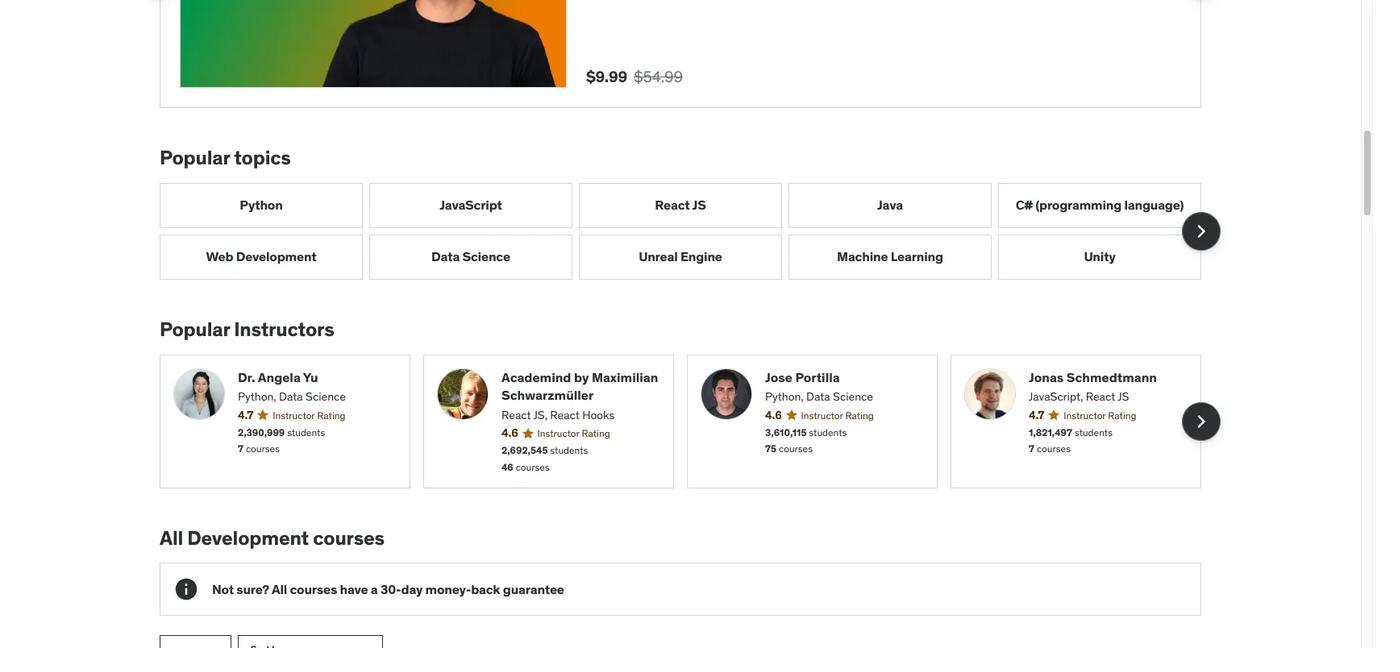Task type: describe. For each thing, give the bounding box(es) containing it.
c#
[[1016, 197, 1033, 213]]

instructor rating for schwarzmüller
[[538, 428, 610, 440]]

students for react
[[1075, 426, 1113, 438]]

dr.
[[238, 369, 255, 385]]

rating for schwarzmüller
[[582, 428, 610, 440]]

popular instructors element
[[160, 317, 1221, 488]]

1,821,497 students 7 courses
[[1029, 426, 1113, 455]]

75
[[765, 443, 777, 455]]

python, inside jose portilla python, data science
[[765, 390, 804, 404]]

data inside dr. angela yu python, data science
[[279, 390, 303, 404]]

machine learning link
[[789, 235, 992, 280]]

4.7 for jonas schmedtmann
[[1029, 408, 1045, 422]]

4.7 for dr. angela yu
[[238, 408, 254, 422]]

courses for react
[[1037, 443, 1071, 455]]

schwarzmüller
[[502, 387, 594, 403]]

python, inside dr. angela yu python, data science
[[238, 390, 276, 404]]

30-
[[381, 581, 401, 597]]

rating for data
[[846, 409, 874, 422]]

hooks
[[582, 408, 615, 422]]

unreal engine
[[639, 249, 722, 265]]

engine
[[681, 249, 722, 265]]

javascript,
[[1029, 390, 1083, 404]]

not sure? all courses have a 30-day money-back guarantee
[[212, 581, 564, 597]]

instructor for python,
[[273, 409, 315, 422]]

students for schwarzmüller
[[550, 444, 588, 456]]

science inside jose portilla python, data science
[[833, 390, 873, 404]]

popular topics
[[160, 145, 291, 170]]

courses left have
[[290, 581, 337, 597]]

instructors
[[234, 317, 334, 342]]

development for all
[[187, 525, 309, 550]]

unreal engine link
[[579, 235, 782, 280]]

sure?
[[237, 581, 269, 597]]

popular instructors
[[160, 317, 334, 342]]

instructor rating for react
[[1064, 409, 1137, 422]]

7 for dr.
[[238, 443, 244, 455]]

javascript
[[440, 197, 502, 213]]

c# (programming language) link
[[998, 183, 1202, 228]]

a
[[371, 581, 378, 597]]

courses up have
[[313, 525, 385, 550]]

money-
[[425, 581, 471, 597]]

popular for popular topics
[[160, 145, 230, 170]]

python
[[240, 197, 283, 213]]

all development courses
[[160, 525, 385, 550]]

4.6 for jose portilla
[[765, 408, 782, 422]]

java
[[878, 197, 903, 213]]

jose portilla link
[[765, 368, 924, 386]]

topics
[[234, 145, 291, 170]]

react inside "link"
[[655, 197, 690, 213]]

portilla
[[795, 369, 840, 385]]

next image
[[1189, 409, 1215, 434]]

academind
[[502, 369, 571, 385]]

js inside jonas schmedtmann javascript, react js
[[1118, 390, 1129, 404]]

jonas schmedtmann link
[[1029, 368, 1188, 386]]

academind by maximilian schwarzmüller link
[[502, 368, 660, 404]]

react js
[[655, 197, 706, 213]]

instructor rating for python,
[[273, 409, 346, 422]]

unity
[[1084, 249, 1116, 265]]

js,
[[533, 408, 548, 422]]

guarantee
[[503, 581, 564, 597]]

0 vertical spatial all
[[160, 525, 183, 550]]

2,692,545 students 46 courses
[[502, 444, 588, 473]]

web development
[[206, 249, 317, 265]]

data science
[[432, 249, 510, 265]]

dr. angela yu link
[[238, 368, 397, 386]]



Task type: locate. For each thing, give the bounding box(es) containing it.
3,610,115 students 75 courses
[[765, 426, 847, 455]]

instructor down jose portilla python, data science on the bottom of page
[[801, 409, 843, 422]]

2 python, from the left
[[765, 390, 804, 404]]

rating down hooks
[[582, 428, 610, 440]]

4.6 for academind by maximilian schwarzmüller
[[502, 426, 518, 440]]

0 vertical spatial popular
[[160, 145, 230, 170]]

js
[[692, 197, 706, 213], [1118, 390, 1129, 404]]

1 vertical spatial carousel element
[[160, 355, 1221, 488]]

0 vertical spatial carousel element
[[160, 183, 1221, 280]]

2,390,999
[[238, 426, 285, 438]]

angela
[[258, 369, 301, 385]]

2 7 from the left
[[1029, 443, 1035, 455]]

courses down '1,821,497'
[[1037, 443, 1071, 455]]

react down jonas schmedtmann link
[[1086, 390, 1116, 404]]

jonas
[[1029, 369, 1064, 385]]

courses down 3,610,115
[[779, 443, 813, 455]]

(programming
[[1036, 197, 1122, 213]]

maximilian
[[592, 369, 658, 385]]

4.7 up '1,821,497'
[[1029, 408, 1045, 422]]

2 horizontal spatial data
[[807, 390, 830, 404]]

data inside jose portilla python, data science
[[807, 390, 830, 404]]

popular left topics
[[160, 145, 230, 170]]

students
[[287, 426, 325, 438], [809, 426, 847, 438], [1075, 426, 1113, 438], [550, 444, 588, 456]]

dr. angela yu python, data science
[[238, 369, 346, 404]]

popular down "web"
[[160, 317, 230, 342]]

by
[[574, 369, 589, 385]]

4.7 up 2,390,999
[[238, 408, 254, 422]]

7 down 2,390,999
[[238, 443, 244, 455]]

react
[[655, 197, 690, 213], [1086, 390, 1116, 404], [502, 408, 531, 422], [550, 408, 580, 422]]

7 inside 2,390,999 students 7 courses
[[238, 443, 244, 455]]

1 horizontal spatial 4.7
[[1029, 408, 1045, 422]]

instructor rating down hooks
[[538, 428, 610, 440]]

jose
[[765, 369, 793, 385]]

1 vertical spatial js
[[1118, 390, 1129, 404]]

0 vertical spatial 4.6
[[765, 408, 782, 422]]

students right '1,821,497'
[[1075, 426, 1113, 438]]

popular
[[160, 145, 230, 170], [160, 317, 230, 342]]

data
[[432, 249, 460, 265], [279, 390, 303, 404], [807, 390, 830, 404]]

carousel element for popular instructors
[[160, 355, 1221, 488]]

web development link
[[160, 235, 363, 280]]

3,610,115
[[765, 426, 807, 438]]

instructor rating down jose portilla python, data science on the bottom of page
[[801, 409, 874, 422]]

courses for schwarzmüller
[[516, 461, 550, 473]]

data down portilla
[[807, 390, 830, 404]]

have
[[340, 581, 368, 597]]

4.6
[[765, 408, 782, 422], [502, 426, 518, 440]]

instructor rating down jonas schmedtmann javascript, react js
[[1064, 409, 1137, 422]]

1,821,497
[[1029, 426, 1073, 438]]

courses down 2,390,999
[[246, 443, 280, 455]]

0 horizontal spatial python,
[[238, 390, 276, 404]]

1 7 from the left
[[238, 443, 244, 455]]

4.7
[[238, 408, 254, 422], [1029, 408, 1045, 422]]

rating down dr. angela yu link
[[317, 409, 346, 422]]

instructor down js,
[[538, 428, 580, 440]]

instructor up 1,821,497 students 7 courses
[[1064, 409, 1106, 422]]

1 vertical spatial all
[[272, 581, 287, 597]]

rating down schmedtmann
[[1108, 409, 1137, 422]]

instructor up 2,390,999 students 7 courses on the bottom of page
[[273, 409, 315, 422]]

development up sure?
[[187, 525, 309, 550]]

courses for python,
[[246, 443, 280, 455]]

machine
[[837, 249, 888, 265]]

4.6 up 3,610,115
[[765, 408, 782, 422]]

instructor rating
[[273, 409, 346, 422], [801, 409, 874, 422], [1064, 409, 1137, 422], [538, 428, 610, 440]]

1 horizontal spatial data
[[432, 249, 460, 265]]

2 4.7 from the left
[[1029, 408, 1045, 422]]

7 down '1,821,497'
[[1029, 443, 1035, 455]]

students for python,
[[287, 426, 325, 438]]

python,
[[238, 390, 276, 404], [765, 390, 804, 404]]

0 horizontal spatial js
[[692, 197, 706, 213]]

jose portilla python, data science
[[765, 369, 873, 404]]

0 horizontal spatial science
[[306, 390, 346, 404]]

rating for python,
[[317, 409, 346, 422]]

courses inside 1,821,497 students 7 courses
[[1037, 443, 1071, 455]]

students inside 2,390,999 students 7 courses
[[287, 426, 325, 438]]

science down javascript link on the top left of the page
[[462, 249, 510, 265]]

science down jose portilla link
[[833, 390, 873, 404]]

0 horizontal spatial all
[[160, 525, 183, 550]]

2 carousel element from the top
[[160, 355, 1221, 488]]

2 horizontal spatial science
[[833, 390, 873, 404]]

carousel element containing dr. angela yu
[[160, 355, 1221, 488]]

data down javascript link on the top left of the page
[[432, 249, 460, 265]]

students right 2,692,545
[[550, 444, 588, 456]]

science inside dr. angela yu python, data science
[[306, 390, 346, 404]]

carousel element for popular topics
[[160, 183, 1221, 280]]

2,692,545
[[502, 444, 548, 456]]

courses inside 2,390,999 students 7 courses
[[246, 443, 280, 455]]

4.6 up 2,692,545
[[502, 426, 518, 440]]

1 horizontal spatial all
[[272, 581, 287, 597]]

1 horizontal spatial 4.6
[[765, 408, 782, 422]]

academind by maximilian schwarzmüller react js, react hooks
[[502, 369, 658, 422]]

machine learning
[[837, 249, 943, 265]]

jonas schmedtmann javascript, react js
[[1029, 369, 1157, 404]]

1 python, from the left
[[238, 390, 276, 404]]

c# (programming language)
[[1016, 197, 1184, 213]]

development for web
[[236, 249, 317, 265]]

students inside 1,821,497 students 7 courses
[[1075, 426, 1113, 438]]

1 4.7 from the left
[[238, 408, 254, 422]]

46
[[502, 461, 514, 473]]

react js link
[[579, 183, 782, 228]]

react left js,
[[502, 408, 531, 422]]

courses inside 2,692,545 students 46 courses
[[516, 461, 550, 473]]

carousel element
[[160, 183, 1221, 280], [160, 355, 1221, 488]]

courses inside 3,610,115 students 75 courses
[[779, 443, 813, 455]]

popular for popular instructors
[[160, 317, 230, 342]]

1 horizontal spatial 7
[[1029, 443, 1035, 455]]

js up "engine" on the top
[[692, 197, 706, 213]]

students right 3,610,115
[[809, 426, 847, 438]]

react up unreal engine on the top of page
[[655, 197, 690, 213]]

1 vertical spatial 4.6
[[502, 426, 518, 440]]

1 carousel element from the top
[[160, 183, 1221, 280]]

students for data
[[809, 426, 847, 438]]

unreal
[[639, 249, 678, 265]]

instructor rating for data
[[801, 409, 874, 422]]

data science link
[[369, 235, 573, 280]]

2 popular from the top
[[160, 317, 230, 342]]

science
[[462, 249, 510, 265], [306, 390, 346, 404], [833, 390, 873, 404]]

rating down jose portilla link
[[846, 409, 874, 422]]

7 for jonas
[[1029, 443, 1035, 455]]

instructor for schwarzmüller
[[538, 428, 580, 440]]

0 vertical spatial development
[[236, 249, 317, 265]]

7
[[238, 443, 244, 455], [1029, 443, 1035, 455]]

students inside 2,692,545 students 46 courses
[[550, 444, 588, 456]]

python, down dr.
[[238, 390, 276, 404]]

1 horizontal spatial js
[[1118, 390, 1129, 404]]

courses for data
[[779, 443, 813, 455]]

1 horizontal spatial science
[[462, 249, 510, 265]]

not
[[212, 581, 234, 597]]

rating
[[317, 409, 346, 422], [846, 409, 874, 422], [1108, 409, 1137, 422], [582, 428, 610, 440]]

carousel element containing python
[[160, 183, 1221, 280]]

language)
[[1125, 197, 1184, 213]]

0 horizontal spatial 4.7
[[238, 408, 254, 422]]

learning
[[891, 249, 943, 265]]

$54.99
[[634, 67, 683, 86]]

instructor
[[273, 409, 315, 422], [801, 409, 843, 422], [1064, 409, 1106, 422], [538, 428, 580, 440]]

0 horizontal spatial 4.6
[[502, 426, 518, 440]]

react inside jonas schmedtmann javascript, react js
[[1086, 390, 1116, 404]]

back
[[471, 581, 500, 597]]

javascript link
[[369, 183, 573, 228]]

development
[[236, 249, 317, 265], [187, 525, 309, 550]]

java link
[[789, 183, 992, 228]]

all
[[160, 525, 183, 550], [272, 581, 287, 597]]

0 horizontal spatial data
[[279, 390, 303, 404]]

development down the python link
[[236, 249, 317, 265]]

$9.99 $54.99
[[586, 67, 683, 86]]

web
[[206, 249, 233, 265]]

0 vertical spatial js
[[692, 197, 706, 213]]

next image
[[1189, 219, 1215, 244]]

science down dr. angela yu link
[[306, 390, 346, 404]]

7 inside 1,821,497 students 7 courses
[[1029, 443, 1035, 455]]

rating for react
[[1108, 409, 1137, 422]]

1 vertical spatial popular
[[160, 317, 230, 342]]

python, down jose
[[765, 390, 804, 404]]

0 horizontal spatial 7
[[238, 443, 244, 455]]

schmedtmann
[[1067, 369, 1157, 385]]

1 horizontal spatial python,
[[765, 390, 804, 404]]

instructor rating down dr. angela yu python, data science
[[273, 409, 346, 422]]

day
[[401, 581, 423, 597]]

react right js,
[[550, 408, 580, 422]]

instructor for react
[[1064, 409, 1106, 422]]

python link
[[160, 183, 363, 228]]

yu
[[303, 369, 318, 385]]

students inside 3,610,115 students 75 courses
[[809, 426, 847, 438]]

students right 2,390,999
[[287, 426, 325, 438]]

js inside "link"
[[692, 197, 706, 213]]

instructor for data
[[801, 409, 843, 422]]

courses
[[246, 443, 280, 455], [779, 443, 813, 455], [1037, 443, 1071, 455], [516, 461, 550, 473], [313, 525, 385, 550], [290, 581, 337, 597]]

unity link
[[998, 235, 1202, 280]]

$9.99
[[586, 67, 627, 86]]

2,390,999 students 7 courses
[[238, 426, 325, 455]]

courses down 2,692,545
[[516, 461, 550, 473]]

js down schmedtmann
[[1118, 390, 1129, 404]]

1 popular from the top
[[160, 145, 230, 170]]

data down the angela
[[279, 390, 303, 404]]

1 vertical spatial development
[[187, 525, 309, 550]]



Task type: vqa. For each thing, say whether or not it's contained in the screenshot.
10.5 related to Advanced
no



